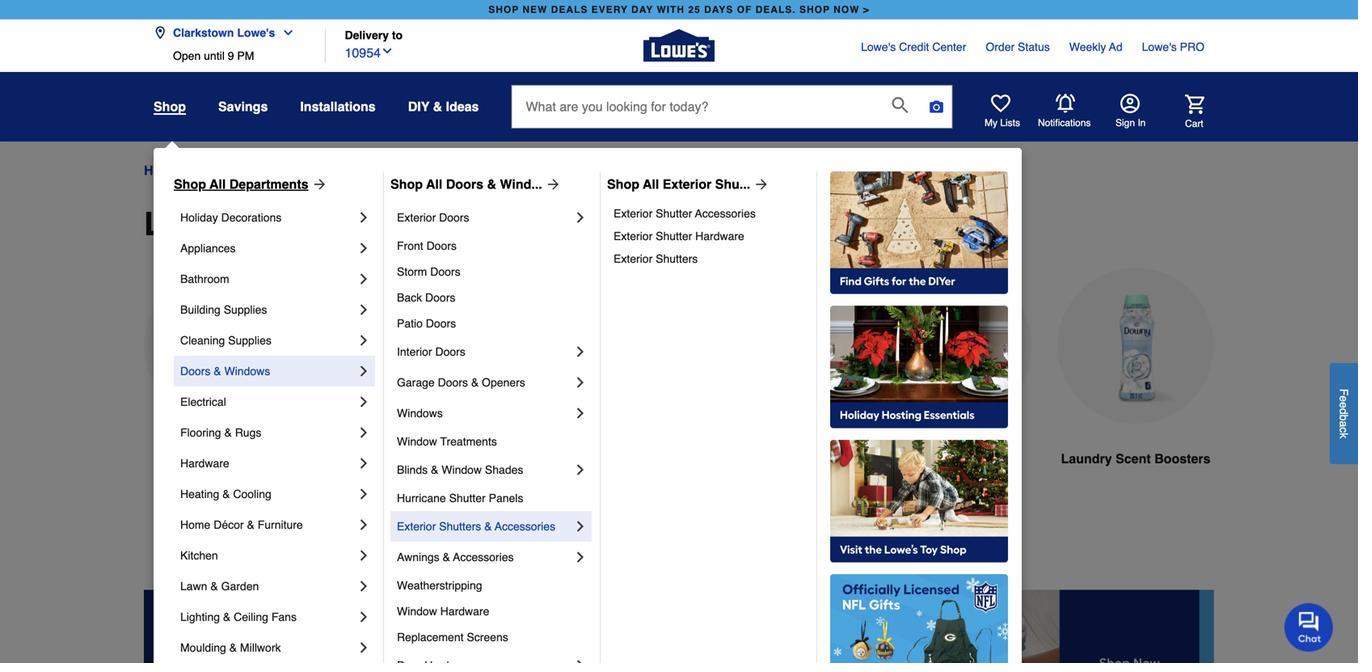 Task type: vqa. For each thing, say whether or not it's contained in the screenshot.
chevron right icon associated with Building Supplies
yes



Task type: describe. For each thing, give the bounding box(es) containing it.
lowe's credit center link
[[861, 39, 967, 55]]

0 vertical spatial laundry supplies
[[320, 163, 420, 178]]

laundry for the white bottle of shout stain remover. image
[[512, 451, 563, 466]]

chevron right image for doors & windows
[[356, 363, 372, 379]]

lowe's for lowe's credit center
[[861, 40, 896, 53]]

building
[[180, 303, 221, 316]]

weekly ad
[[1070, 40, 1123, 53]]

home décor & furniture link
[[180, 510, 356, 540]]

blinds & window shades
[[397, 463, 524, 476]]

& for ceiling
[[223, 611, 231, 624]]

chevron right image for blinds & window shades
[[573, 462, 589, 478]]

shop new deals every day with 25 days of deals. shop now >
[[489, 4, 870, 15]]

cart
[[1186, 118, 1204, 129]]

1 vertical spatial cleaning supplies link
[[180, 325, 356, 356]]

chevron right image for cleaning supplies
[[356, 332, 372, 349]]

lawn & garden link
[[180, 571, 356, 602]]

day
[[632, 4, 654, 15]]

front doors
[[397, 239, 457, 252]]

ceiling
[[234, 611, 268, 624]]

cooling
[[233, 488, 272, 501]]

heating & cooling link
[[180, 479, 356, 510]]

fabric softeners
[[354, 451, 456, 466]]

lowe's home improvement lists image
[[992, 94, 1011, 113]]

window hardware link
[[397, 598, 589, 624]]

Search Query text field
[[512, 86, 880, 128]]

lowe's home improvement logo image
[[644, 10, 715, 81]]

find gifts for the diyer. image
[[831, 171, 1009, 294]]

1 vertical spatial window
[[442, 463, 482, 476]]

chevron right image for bathroom
[[356, 271, 372, 287]]

sign
[[1116, 117, 1136, 129]]

chat invite button image
[[1285, 603, 1334, 652]]

doors for patio
[[426, 317, 456, 330]]

flooring & rugs link
[[180, 417, 356, 448]]

lowe's inside button
[[237, 26, 275, 39]]

scent
[[1116, 451, 1151, 466]]

garage doors & openers link
[[397, 367, 573, 398]]

shutters for exterior shutters & accessories
[[439, 520, 481, 533]]

cart button
[[1163, 94, 1205, 130]]

order status
[[986, 40, 1050, 53]]

chevron right image for awnings & accessories
[[573, 549, 589, 565]]

c
[[1338, 427, 1351, 433]]

shop for shop all doors & wind...
[[391, 177, 423, 192]]

& for garden
[[211, 580, 218, 593]]

delivery to
[[345, 29, 403, 42]]

doors & windows
[[180, 365, 270, 378]]

with
[[657, 4, 685, 15]]

moulding
[[180, 641, 226, 654]]

lighting
[[180, 611, 220, 624]]

washing
[[716, 451, 770, 466]]

savings
[[218, 99, 268, 114]]

doors for front
[[427, 239, 457, 252]]

chevron right image for building supplies
[[356, 302, 372, 318]]

removers
[[602, 451, 664, 466]]

shutters for exterior shutters
[[656, 252, 698, 265]]

exterior shutters link
[[614, 247, 806, 270]]

interior doors link
[[397, 336, 573, 367]]

blue spray bottle of febreze fabric freshener. image
[[875, 268, 1032, 425]]

lowe's pro link
[[1143, 39, 1205, 55]]

>
[[864, 4, 870, 15]]

lawn & garden
[[180, 580, 259, 593]]

garden
[[221, 580, 259, 593]]

building supplies link
[[180, 294, 356, 325]]

awnings & accessories link
[[397, 542, 573, 573]]

location image
[[154, 26, 167, 39]]

fresheners
[[940, 451, 1010, 466]]

until
[[204, 49, 225, 62]]

in
[[1138, 117, 1146, 129]]

doors for exterior
[[439, 211, 469, 224]]

shop all exterior shu...
[[607, 177, 751, 192]]

patio doors
[[397, 317, 456, 330]]

storm doors link
[[397, 259, 589, 285]]

lawn
[[180, 580, 207, 593]]

electrical link
[[180, 387, 356, 417]]

chevron down image
[[381, 45, 394, 57]]

blue bottle of downy fabric softener. image
[[327, 268, 484, 424]]

officially licensed n f l gifts. shop now. image
[[831, 574, 1009, 663]]

lighting & ceiling fans link
[[180, 602, 356, 632]]

orange box of tide washing machine cleaner. image
[[692, 268, 849, 424]]

replacement
[[397, 631, 464, 644]]

10954
[[345, 45, 381, 60]]

fabric for fabric softeners
[[354, 451, 393, 466]]

doors for storm
[[430, 265, 461, 278]]

replacement screens
[[397, 631, 509, 644]]

laundry down installations 'button'
[[320, 163, 367, 178]]

doors for garage
[[438, 376, 468, 389]]

advertisement region
[[144, 590, 1215, 663]]

9
[[228, 49, 234, 62]]

all for departments
[[210, 177, 226, 192]]

furniture
[[258, 518, 303, 531]]

laundry detergent
[[165, 451, 280, 466]]

sign in button
[[1116, 94, 1146, 129]]

notifications
[[1038, 117, 1091, 129]]

window for hardware
[[397, 605, 437, 618]]

doors for back
[[425, 291, 456, 304]]

interior
[[397, 345, 432, 358]]

holiday
[[180, 211, 218, 224]]

laundry for green container of gain laundry detergent. image
[[165, 451, 216, 466]]

chevron right image for moulding & millwork
[[356, 640, 372, 656]]

shutter for panels
[[449, 492, 486, 505]]

& down hurricane shutter panels link
[[485, 520, 492, 533]]

garage doors & openers
[[397, 376, 526, 389]]

chevron right image for garage doors & openers
[[573, 374, 589, 391]]

my lists link
[[985, 94, 1021, 129]]

pm
[[237, 49, 254, 62]]

chevron down image
[[275, 26, 295, 39]]

exterior for exterior doors
[[397, 211, 436, 224]]

front
[[397, 239, 424, 252]]

laundry down shop all departments
[[144, 205, 272, 243]]

diy & ideas
[[408, 99, 479, 114]]

appliances link
[[180, 233, 356, 264]]

back doors link
[[397, 285, 589, 311]]

exterior for exterior shutter accessories
[[614, 207, 653, 220]]

lowe's credit center
[[861, 40, 967, 53]]

shop all departments link
[[174, 175, 328, 194]]

supplies for "building supplies" 'link'
[[224, 303, 267, 316]]

openers
[[482, 376, 526, 389]]

interior doors
[[397, 345, 466, 358]]

clarkstown lowe's
[[173, 26, 275, 39]]

0 horizontal spatial hardware
[[180, 457, 229, 470]]

1 vertical spatial windows
[[397, 407, 443, 420]]

back doors
[[397, 291, 456, 304]]

storm doors
[[397, 265, 461, 278]]

supplies for laundry supplies link
[[371, 163, 420, 178]]

chevron right image for windows
[[573, 405, 589, 421]]

shutter for accessories
[[656, 207, 693, 220]]

arrow right image
[[751, 176, 770, 192]]

doors & windows link
[[180, 356, 356, 387]]

appliances
[[180, 242, 236, 255]]

heating & cooling
[[180, 488, 272, 501]]

exterior shutters
[[614, 252, 698, 265]]

chevron right image for interior doors
[[573, 344, 589, 360]]

chevron right image for home décor & furniture
[[356, 517, 372, 533]]

shop button
[[154, 99, 186, 115]]

chevron right image for appliances
[[356, 240, 372, 256]]

home for home décor & furniture
[[180, 518, 211, 531]]

lowe's home improvement cart image
[[1186, 94, 1205, 114]]



Task type: locate. For each thing, give the bounding box(es) containing it.
shop up exterior doors
[[391, 177, 423, 192]]

& right lawn
[[211, 580, 218, 593]]

decorations
[[221, 211, 282, 224]]

shop inside 'link'
[[607, 177, 640, 192]]

& right décor
[[247, 518, 255, 531]]

home down the shop button
[[144, 163, 180, 178]]

chevron right image for lighting & ceiling fans
[[356, 609, 372, 625]]

fabric left fresheners
[[897, 451, 936, 466]]

status
[[1018, 40, 1050, 53]]

kitchen
[[180, 549, 218, 562]]

shutters down hurricane shutter panels
[[439, 520, 481, 533]]

moulding & millwork link
[[180, 632, 356, 663]]

lowe's pro
[[1143, 40, 1205, 53]]

& for ideas
[[433, 99, 442, 114]]

exterior for exterior shutter hardware
[[614, 230, 653, 243]]

chevron right image for lawn & garden
[[356, 578, 372, 594]]

home up kitchen
[[180, 518, 211, 531]]

lowe's home improvement account image
[[1121, 94, 1140, 113]]

laundry left scent
[[1062, 451, 1113, 466]]

laundry for bottle of downy laundry scent booster. image in the right of the page
[[1062, 451, 1113, 466]]

shades
[[485, 463, 524, 476]]

wind...
[[500, 177, 542, 192]]

3 all from the left
[[643, 177, 659, 192]]

0 horizontal spatial shop
[[174, 177, 206, 192]]

fabric for fabric fresheners
[[897, 451, 936, 466]]

lists
[[1001, 117, 1021, 129]]

2 arrow right image from the left
[[542, 176, 562, 192]]

e up d
[[1338, 396, 1351, 402]]

chevron right image for exterior shutters & accessories
[[573, 518, 589, 535]]

exterior for exterior shutters
[[614, 252, 653, 265]]

savings button
[[218, 92, 268, 121]]

1 shop from the left
[[174, 177, 206, 192]]

doors down the shop all doors & wind... on the left top of the page
[[439, 211, 469, 224]]

doors down 'storm doors'
[[425, 291, 456, 304]]

shop left now
[[800, 4, 831, 15]]

arrow right image for shop all departments
[[309, 176, 328, 192]]

& for cooling
[[223, 488, 230, 501]]

doors for interior
[[435, 345, 466, 358]]

& up electrical
[[214, 365, 221, 378]]

0 vertical spatial cleaning supplies
[[194, 163, 306, 178]]

window up softeners
[[397, 435, 437, 448]]

white bottle of shout stain remover. image
[[510, 268, 666, 425]]

2 horizontal spatial lowe's
[[1143, 40, 1177, 53]]

1 e from the top
[[1338, 396, 1351, 402]]

windows up electrical link
[[224, 365, 270, 378]]

delivery
[[345, 29, 389, 42]]

chevron right image for kitchen
[[356, 548, 372, 564]]

lowe's left credit
[[861, 40, 896, 53]]

open
[[173, 49, 201, 62]]

clarkstown lowe's button
[[154, 17, 301, 49]]

& right "awnings"
[[443, 551, 450, 564]]

arrow right image
[[309, 176, 328, 192], [542, 176, 562, 192]]

chevron right image
[[356, 209, 372, 226], [356, 240, 372, 256], [356, 332, 372, 349], [573, 405, 589, 421], [356, 455, 372, 472], [356, 517, 372, 533], [573, 518, 589, 535], [356, 548, 372, 564], [573, 549, 589, 565], [356, 578, 372, 594], [356, 609, 372, 625]]

doors down 'front doors'
[[430, 265, 461, 278]]

chevron right image for exterior doors
[[573, 209, 589, 226]]

1 horizontal spatial fabric
[[897, 451, 936, 466]]

supplies up exterior doors
[[371, 163, 420, 178]]

hardware up exterior shutters link
[[696, 230, 745, 243]]

accessories for exterior shutter accessories
[[695, 207, 756, 220]]

shop all doors & wind...
[[391, 177, 542, 192]]

window treatments
[[397, 435, 497, 448]]

1 horizontal spatial windows
[[397, 407, 443, 420]]

cleaning supplies link
[[194, 161, 306, 180], [180, 325, 356, 356]]

laundry supplies
[[320, 163, 420, 178], [144, 205, 415, 243]]

2 vertical spatial hardware
[[441, 605, 490, 618]]

bathroom link
[[180, 264, 356, 294]]

cleaning down building
[[180, 334, 225, 347]]

chevron right image for electrical
[[356, 394, 372, 410]]

& for rugs
[[224, 426, 232, 439]]

arrow right image for shop all doors & wind...
[[542, 176, 562, 192]]

doors down back doors
[[426, 317, 456, 330]]

cleaning supplies link up decorations
[[194, 161, 306, 180]]

laundry down flooring
[[165, 451, 216, 466]]

& for accessories
[[443, 551, 450, 564]]

bottle of downy laundry scent booster. image
[[1058, 268, 1215, 424]]

supplies up holiday decorations link
[[252, 163, 306, 178]]

laundry stain removers link
[[510, 268, 666, 508]]

windows down garage on the bottom of page
[[397, 407, 443, 420]]

electrical
[[180, 395, 226, 408]]

1 all from the left
[[210, 177, 226, 192]]

center
[[933, 40, 967, 53]]

shop all doors & wind... link
[[391, 175, 562, 194]]

order status link
[[986, 39, 1050, 55]]

washing machine cleaners link
[[692, 268, 849, 527]]

chevron right image for flooring & rugs
[[356, 425, 372, 441]]

0 horizontal spatial shop
[[489, 4, 519, 15]]

patio
[[397, 317, 423, 330]]

heating
[[180, 488, 219, 501]]

arrow right image up exterior doors link
[[542, 176, 562, 192]]

to
[[392, 29, 403, 42]]

1 vertical spatial shutter
[[656, 230, 693, 243]]

cleaning supplies up doors & windows
[[180, 334, 272, 347]]

& right the diy
[[433, 99, 442, 114]]

green container of gain laundry detergent. image
[[144, 268, 301, 424]]

kitchen link
[[180, 540, 356, 571]]

shop for shop all departments
[[174, 177, 206, 192]]

0 horizontal spatial arrow right image
[[309, 176, 328, 192]]

garage
[[397, 376, 435, 389]]

0 vertical spatial home
[[144, 163, 180, 178]]

window
[[397, 435, 437, 448], [442, 463, 482, 476], [397, 605, 437, 618]]

hardware link
[[180, 448, 356, 479]]

supplies down bathroom link
[[224, 303, 267, 316]]

cleaning supplies up decorations
[[194, 163, 306, 178]]

laundry stain removers
[[512, 451, 664, 466]]

a
[[1338, 421, 1351, 427]]

all up holiday decorations
[[210, 177, 226, 192]]

2 all from the left
[[426, 177, 443, 192]]

every
[[592, 4, 628, 15]]

my
[[985, 117, 998, 129]]

laundry inside 'link'
[[165, 451, 216, 466]]

laundry supplies down "departments"
[[144, 205, 415, 243]]

supplies down "building supplies" 'link'
[[228, 334, 272, 347]]

hardware up replacement screens
[[441, 605, 490, 618]]

lowe's left pro
[[1143, 40, 1177, 53]]

0 horizontal spatial lowe's
[[237, 26, 275, 39]]

0 horizontal spatial home
[[144, 163, 180, 178]]

shop new deals every day with 25 days of deals. shop now > link
[[485, 0, 873, 19]]

0 vertical spatial hardware
[[696, 230, 745, 243]]

None search field
[[512, 85, 953, 143]]

chevron right image for heating & cooling
[[356, 486, 372, 502]]

arrow right image up holiday decorations link
[[309, 176, 328, 192]]

25
[[689, 4, 701, 15]]

2 e from the top
[[1338, 402, 1351, 408]]

bathroom
[[180, 273, 229, 286]]

lowe's home improvement notification center image
[[1056, 94, 1076, 113]]

lowe's
[[237, 26, 275, 39], [861, 40, 896, 53], [1143, 40, 1177, 53]]

fabric left blinds
[[354, 451, 393, 466]]

laundry supplies down installations 'button'
[[320, 163, 420, 178]]

0 vertical spatial window
[[397, 435, 437, 448]]

supplies for cleaning supplies link to the top
[[252, 163, 306, 178]]

0 horizontal spatial fabric
[[354, 451, 393, 466]]

window for treatments
[[397, 435, 437, 448]]

& left cooling
[[223, 488, 230, 501]]

camera image
[[929, 99, 945, 115]]

1 vertical spatial accessories
[[495, 520, 556, 533]]

sign in
[[1116, 117, 1146, 129]]

accessories for awnings & accessories
[[453, 551, 514, 564]]

lowe's for lowe's pro
[[1143, 40, 1177, 53]]

0 vertical spatial cleaning
[[194, 163, 249, 178]]

home
[[144, 163, 180, 178], [180, 518, 211, 531]]

f
[[1338, 389, 1351, 396]]

0 vertical spatial accessories
[[695, 207, 756, 220]]

front doors link
[[397, 233, 589, 259]]

doors up 'storm doors'
[[427, 239, 457, 252]]

shop all departments
[[174, 177, 309, 192]]

2 vertical spatial window
[[397, 605, 437, 618]]

home for home
[[144, 163, 180, 178]]

f e e d b a c k button
[[1330, 363, 1359, 464]]

& left openers
[[471, 376, 479, 389]]

supplies down laundry supplies link
[[281, 205, 415, 243]]

doors up garage doors & openers
[[435, 345, 466, 358]]

arrow right image inside "shop all departments" link
[[309, 176, 328, 192]]

e
[[1338, 396, 1351, 402], [1338, 402, 1351, 408]]

1 vertical spatial cleaning supplies
[[180, 334, 272, 347]]

shu...
[[715, 177, 751, 192]]

&
[[433, 99, 442, 114], [487, 177, 497, 192], [214, 365, 221, 378], [471, 376, 479, 389], [224, 426, 232, 439], [431, 463, 439, 476], [223, 488, 230, 501], [247, 518, 255, 531], [485, 520, 492, 533], [443, 551, 450, 564], [211, 580, 218, 593], [223, 611, 231, 624], [229, 641, 237, 654]]

& inside "link"
[[223, 488, 230, 501]]

1 shop from the left
[[489, 4, 519, 15]]

3 shop from the left
[[607, 177, 640, 192]]

1 arrow right image from the left
[[309, 176, 328, 192]]

e up b
[[1338, 402, 1351, 408]]

all up exterior doors
[[426, 177, 443, 192]]

2 fabric from the left
[[897, 451, 936, 466]]

all for doors
[[426, 177, 443, 192]]

window up hurricane shutter panels
[[442, 463, 482, 476]]

cleaning
[[194, 163, 249, 178], [180, 334, 225, 347]]

0 vertical spatial shutters
[[656, 252, 698, 265]]

1 vertical spatial home
[[180, 518, 211, 531]]

10954 button
[[345, 42, 394, 63]]

laundry scent boosters
[[1062, 451, 1211, 466]]

accessories up exterior shutter hardware link
[[695, 207, 756, 220]]

exterior for exterior shutters & accessories
[[397, 520, 436, 533]]

shutter down the exterior shutter accessories
[[656, 230, 693, 243]]

0 horizontal spatial all
[[210, 177, 226, 192]]

exterior
[[663, 177, 712, 192], [614, 207, 653, 220], [397, 211, 436, 224], [614, 230, 653, 243], [614, 252, 653, 265], [397, 520, 436, 533]]

1 horizontal spatial hardware
[[441, 605, 490, 618]]

exterior shutter hardware link
[[614, 225, 806, 247]]

2 shop from the left
[[800, 4, 831, 15]]

window up replacement
[[397, 605, 437, 618]]

0 horizontal spatial windows
[[224, 365, 270, 378]]

1 vertical spatial laundry supplies
[[144, 205, 415, 243]]

diy
[[408, 99, 430, 114]]

shutters down exterior shutter hardware
[[656, 252, 698, 265]]

1 horizontal spatial lowe's
[[861, 40, 896, 53]]

visit the lowe's toy shop. image
[[831, 440, 1009, 563]]

doors right garage on the bottom of page
[[438, 376, 468, 389]]

& left the "rugs"
[[224, 426, 232, 439]]

doors up exterior doors link
[[446, 177, 484, 192]]

2 vertical spatial accessories
[[453, 551, 514, 564]]

0 horizontal spatial shutters
[[439, 520, 481, 533]]

accessories up weatherstripping link
[[453, 551, 514, 564]]

accessories
[[695, 207, 756, 220], [495, 520, 556, 533], [453, 551, 514, 564]]

exterior inside 'link'
[[663, 177, 712, 192]]

1 vertical spatial shutters
[[439, 520, 481, 533]]

chevron right image for hardware
[[356, 455, 372, 472]]

stain
[[566, 451, 598, 466]]

hardware down flooring
[[180, 457, 229, 470]]

2 horizontal spatial hardware
[[696, 230, 745, 243]]

2 horizontal spatial shop
[[607, 177, 640, 192]]

my lists
[[985, 117, 1021, 129]]

supplies for the bottommost cleaning supplies link
[[228, 334, 272, 347]]

& left wind...
[[487, 177, 497, 192]]

clarkstown
[[173, 26, 234, 39]]

0 vertical spatial windows
[[224, 365, 270, 378]]

moulding & millwork
[[180, 641, 281, 654]]

1 horizontal spatial home
[[180, 518, 211, 531]]

& for window
[[431, 463, 439, 476]]

d
[[1338, 408, 1351, 415]]

shop up the exterior shutter accessories
[[607, 177, 640, 192]]

cleaning up holiday decorations
[[194, 163, 249, 178]]

cleaners
[[743, 471, 798, 486]]

search image
[[892, 97, 909, 113]]

1 horizontal spatial shop
[[800, 4, 831, 15]]

1 horizontal spatial shop
[[391, 177, 423, 192]]

& inside "button"
[[433, 99, 442, 114]]

shutter for hardware
[[656, 230, 693, 243]]

& for millwork
[[229, 641, 237, 654]]

exterior shutter accessories link
[[614, 202, 806, 225]]

1 vertical spatial hardware
[[180, 457, 229, 470]]

supplies inside "building supplies" 'link'
[[224, 303, 267, 316]]

diy & ideas button
[[408, 92, 479, 121]]

shutter up exterior shutter hardware
[[656, 207, 693, 220]]

credit
[[899, 40, 930, 53]]

1 vertical spatial cleaning
[[180, 334, 225, 347]]

0 vertical spatial shutter
[[656, 207, 693, 220]]

shutter
[[656, 207, 693, 220], [656, 230, 693, 243], [449, 492, 486, 505]]

holiday hosting essentials. image
[[831, 306, 1009, 429]]

replacement screens link
[[397, 624, 589, 650]]

1 horizontal spatial arrow right image
[[542, 176, 562, 192]]

1 horizontal spatial shutters
[[656, 252, 698, 265]]

2 horizontal spatial all
[[643, 177, 659, 192]]

all inside 'link'
[[643, 177, 659, 192]]

& left ceiling
[[223, 611, 231, 624]]

shop for shop all exterior shu...
[[607, 177, 640, 192]]

2 shop from the left
[[391, 177, 423, 192]]

b
[[1338, 415, 1351, 421]]

laundry left stain
[[512, 451, 563, 466]]

shutter down blinds & window shades on the bottom left
[[449, 492, 486, 505]]

all for exterior
[[643, 177, 659, 192]]

detergent
[[220, 451, 280, 466]]

0 vertical spatial cleaning supplies link
[[194, 161, 306, 180]]

ideas
[[446, 99, 479, 114]]

shop left new
[[489, 4, 519, 15]]

deals
[[551, 4, 588, 15]]

laundry detergent link
[[144, 268, 301, 508]]

flooring & rugs
[[180, 426, 262, 439]]

fabric fresheners link
[[875, 268, 1032, 508]]

shop
[[489, 4, 519, 15], [800, 4, 831, 15]]

& right blinds
[[431, 463, 439, 476]]

1 horizontal spatial all
[[426, 177, 443, 192]]

chevron right image
[[573, 209, 589, 226], [356, 271, 372, 287], [356, 302, 372, 318], [573, 344, 589, 360], [356, 363, 372, 379], [573, 374, 589, 391], [356, 394, 372, 410], [356, 425, 372, 441], [573, 462, 589, 478], [356, 486, 372, 502], [356, 640, 372, 656], [573, 658, 589, 663]]

& for windows
[[214, 365, 221, 378]]

arrow right image inside shop all doors & wind... link
[[542, 176, 562, 192]]

2 vertical spatial shutter
[[449, 492, 486, 505]]

blinds
[[397, 463, 428, 476]]

laundry scent boosters link
[[1058, 268, 1215, 508]]

chevron right image for holiday decorations
[[356, 209, 372, 226]]

doors up electrical
[[180, 365, 211, 378]]

windows link
[[397, 398, 573, 429]]

shop up holiday on the top left
[[174, 177, 206, 192]]

1 fabric from the left
[[354, 451, 393, 466]]

supplies inside laundry supplies link
[[371, 163, 420, 178]]

& left millwork
[[229, 641, 237, 654]]

lowe's up the pm
[[237, 26, 275, 39]]

storm
[[397, 265, 427, 278]]

home inside 'link'
[[180, 518, 211, 531]]

flooring
[[180, 426, 221, 439]]

all up the exterior shutter accessories
[[643, 177, 659, 192]]

accessories down panels
[[495, 520, 556, 533]]

installations
[[300, 99, 376, 114]]

cleaning supplies link up doors & windows
[[180, 325, 356, 356]]



